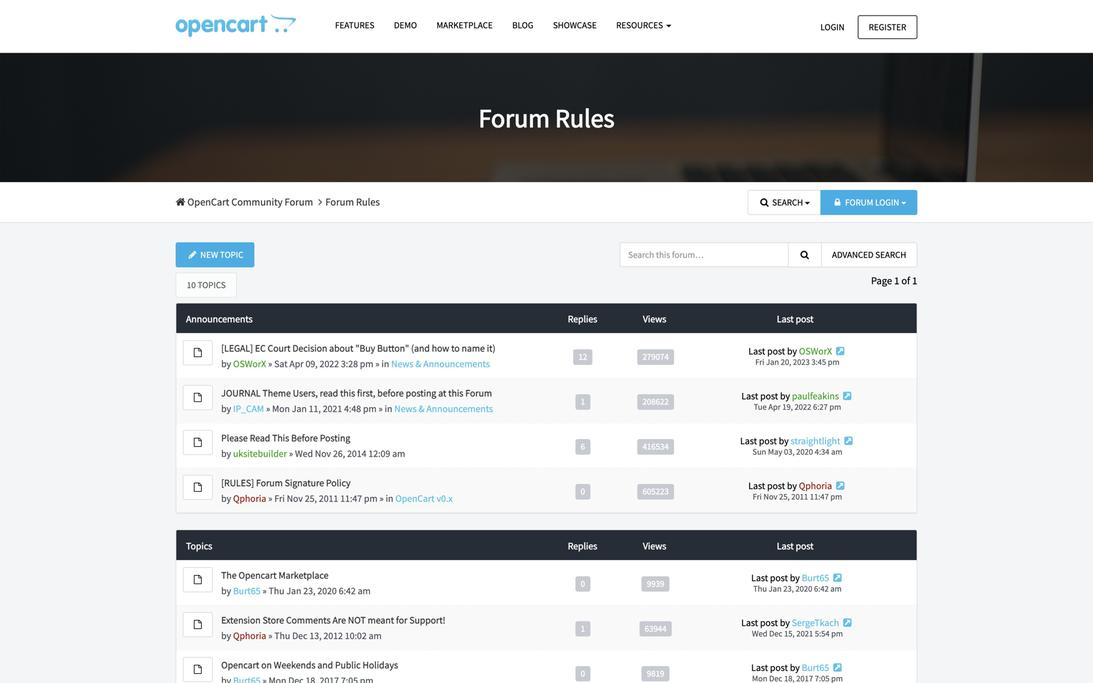Task type: describe. For each thing, give the bounding box(es) containing it.
» down button"
[[375, 358, 380, 370]]

search
[[772, 197, 803, 208]]

go to last post image for last post by straightlight
[[843, 436, 855, 446]]

replies for journal theme users, read this first, before posting at this forum by ip_cam » mon jan 11, 2021 4:48 pm » in news & announcements
[[568, 313, 598, 325]]

it)
[[487, 342, 496, 354]]

go to last post image for paulfeakins
[[841, 391, 854, 401]]

wed dec 15, 2021 5:54 pm
[[752, 628, 843, 639]]

1 this from the left
[[340, 387, 355, 399]]

new
[[200, 249, 218, 261]]

last post by osworx
[[749, 345, 832, 357]]

marketplace link
[[427, 14, 503, 37]]

signature
[[285, 477, 324, 489]]

go to last post image for last post by qphoria
[[834, 481, 847, 491]]

by right sun
[[779, 435, 789, 447]]

2021 inside journal theme users, read this first, before posting at this forum by ip_cam » mon jan 11, 2021 4:48 pm » in news & announcements
[[323, 403, 342, 415]]

2020 inside the opencart marketplace by burt65 » thu jan 23, 2020 6:42 am
[[317, 585, 337, 597]]

login inside popup button
[[875, 197, 900, 208]]

last for journal theme users, read this first, before posting at this forum by ip_cam » mon jan 11, 2021 4:48 pm » in news & announcements
[[742, 390, 759, 402]]

thu up last post by sergetkach on the bottom of page
[[753, 584, 767, 594]]

nov inside "please read this before posting by uksitebuilder » wed nov 26, 2014 12:09 am"
[[315, 448, 331, 460]]

1 horizontal spatial osworx
[[799, 345, 832, 357]]

forum login button
[[821, 190, 918, 215]]

to
[[451, 342, 460, 354]]

"buy
[[356, 342, 375, 354]]

pm inside [legal] ec court decision about "buy button" (and how to name it) by osworx » sat apr 09, 2022 3:28 pm » in news & announcements
[[360, 358, 374, 370]]

1 horizontal spatial 2011
[[792, 491, 808, 502]]

search image
[[759, 198, 771, 207]]

last post by paulfeakins
[[742, 390, 839, 402]]

by left 3:45
[[787, 345, 797, 357]]

[rules] forum signature policy link
[[221, 477, 351, 489]]

09,
[[306, 358, 318, 370]]

by down wed dec 15, 2021 5:54 pm
[[790, 662, 800, 674]]

qphoria inside extension store comments are not meant for support! by qphoria » thu dec 13, 2012 10:02 am
[[233, 630, 266, 642]]

2014
[[347, 448, 367, 460]]

file o image for [legal]
[[194, 348, 202, 357]]

opencart inside [rules] forum signature policy by qphoria » fri nov 25, 2011 11:47 pm » in opencart v0.x
[[395, 492, 435, 505]]

file o image for the
[[194, 575, 202, 584]]

qphoria inside [rules] forum signature policy by qphoria » fri nov 25, 2011 11:47 pm » in opencart v0.x
[[233, 492, 266, 505]]

burt65 for the opencart marketplace
[[802, 572, 829, 584]]

forum login
[[845, 197, 900, 208]]

may
[[768, 446, 783, 457]]

0 vertical spatial marketplace
[[437, 19, 493, 31]]

» left the opencart v0.x link
[[380, 492, 384, 505]]

9819
[[647, 668, 665, 679]]

208622
[[643, 396, 669, 407]]

forum inside popup button
[[845, 197, 874, 208]]

file o image for journal theme users, read this first, before posting at this forum
[[194, 393, 202, 402]]

jan inside the opencart marketplace by burt65 » thu jan 23, 2020 6:42 am
[[287, 585, 301, 597]]

posting
[[406, 387, 436, 399]]

by right tue
[[780, 390, 790, 402]]

pm right 3:45
[[828, 357, 840, 367]]

announcements inside journal theme users, read this first, before posting at this forum by ip_cam » mon jan 11, 2021 4:48 pm » in news & announcements
[[427, 403, 493, 415]]

post for extension store comments are not meant for support! by qphoria » thu dec 13, 2012 10:02 am
[[760, 617, 778, 629]]

0 vertical spatial forum rules
[[479, 101, 615, 134]]

» left mon
[[266, 403, 270, 415]]

straightlight
[[791, 435, 841, 447]]

qphoria link for [rules] forum signature policy by qphoria » fri nov 25, 2011 11:47 pm » in opencart v0.x
[[233, 492, 266, 505]]

osworx link for by
[[233, 358, 266, 370]]

fri for last post by qphoria
[[753, 491, 762, 502]]

0 horizontal spatial opencart
[[187, 196, 229, 209]]

apr inside [legal] ec court decision about "buy button" (and how to name it) by osworx » sat apr 09, 2022 3:28 pm » in news & announcements
[[290, 358, 304, 370]]

read
[[320, 387, 338, 399]]

how
[[432, 342, 449, 354]]

register link
[[858, 15, 918, 39]]

am right 4:34
[[831, 446, 843, 457]]

osworx inside [legal] ec court decision about "buy button" (and how to name it) by osworx » sat apr 09, 2022 3:28 pm » in news & announcements
[[233, 358, 266, 370]]

mon
[[272, 403, 290, 415]]

post for please read this before posting by uksitebuilder » wed nov 26, 2014 12:09 am
[[759, 435, 777, 447]]

by inside extension store comments are not meant for support! by qphoria » thu dec 13, 2012 10:02 am
[[221, 630, 231, 642]]

pencil image
[[187, 250, 199, 259]]

page
[[871, 274, 892, 287]]

resources
[[616, 19, 665, 31]]

jan up last post by sergetkach on the bottom of page
[[769, 584, 782, 594]]

12:09
[[369, 448, 390, 460]]

nov inside [rules] forum signature policy by qphoria » fri nov 25, 2011 11:47 pm » in opencart v0.x
[[287, 492, 303, 505]]

26,
[[333, 448, 345, 460]]

opencart on weekends and public holidays
[[221, 659, 398, 671]]

sergetkach link
[[792, 617, 839, 629]]

11,
[[309, 403, 321, 415]]

2 this from the left
[[448, 387, 464, 399]]

jan inside journal theme users, read this first, before posting at this forum by ip_cam » mon jan 11, 2021 4:48 pm » in news & announcements
[[292, 403, 307, 415]]

fri jan 20, 2023 3:45 pm
[[756, 357, 840, 367]]

20,
[[781, 357, 792, 367]]

ip_cam link
[[233, 403, 264, 415]]

3:45
[[812, 357, 826, 367]]

dec inside extension store comments are not meant for support! by qphoria » thu dec 13, 2012 10:02 am
[[292, 630, 308, 642]]

qphoria link for extension store comments are not meant for support! by qphoria » thu dec 13, 2012 10:02 am
[[233, 630, 266, 642]]

& inside [legal] ec court decision about "buy button" (and how to name it) by osworx » sat apr 09, 2022 3:28 pm » in news & announcements
[[416, 358, 422, 370]]

demo link
[[384, 14, 427, 37]]

last up thu jan 23, 2020 6:42 am
[[777, 540, 794, 552]]

name
[[462, 342, 485, 354]]

burt65 for opencart on weekends and public holidays
[[802, 662, 829, 674]]

by inside "please read this before posting by uksitebuilder » wed nov 26, 2014 12:09 am"
[[221, 448, 231, 460]]

policy
[[326, 477, 351, 489]]

burt65 link for opencart on weekends and public holidays
[[802, 662, 829, 674]]

by inside the opencart marketplace by burt65 » thu jan 23, 2020 6:42 am
[[221, 585, 231, 597]]

0 for the opencart marketplace by burt65 » thu jan 23, 2020 6:42 am
[[581, 578, 585, 589]]

community
[[231, 196, 283, 209]]

straightlight link
[[791, 435, 841, 447]]

sun
[[753, 446, 767, 457]]

and
[[318, 659, 333, 671]]

last for please read this before posting by uksitebuilder » wed nov 26, 2014 12:09 am
[[740, 435, 757, 447]]

go to last post image for last post by osworx
[[834, 346, 847, 356]]

read
[[250, 432, 270, 444]]

journal
[[221, 387, 261, 399]]

resources link
[[607, 14, 681, 37]]

2023
[[793, 357, 810, 367]]

views for last post by burt65
[[643, 540, 667, 552]]

login link
[[810, 15, 856, 39]]

news & announcements link for how
[[391, 358, 490, 370]]

[rules]
[[221, 477, 254, 489]]

1 horizontal spatial 6:42
[[814, 584, 829, 594]]

thu inside the opencart marketplace by burt65 » thu jan 23, 2020 6:42 am
[[269, 585, 285, 597]]

meant
[[368, 614, 394, 626]]

features
[[335, 19, 375, 31]]

opencart on weekends and public holidays link
[[221, 659, 398, 671]]

» down before
[[379, 403, 383, 415]]

paulfeakins
[[792, 390, 839, 402]]

osworx link for last post by
[[799, 345, 832, 357]]

(and
[[411, 342, 430, 354]]

are
[[333, 614, 346, 626]]

lock image
[[832, 198, 844, 207]]

last post for osworx
[[777, 313, 814, 325]]

in inside journal theme users, read this first, before posting at this forum by ip_cam » mon jan 11, 2021 4:48 pm » in news & announcements
[[385, 403, 393, 415]]

Search this forum… text field
[[620, 242, 789, 267]]

& inside journal theme users, read this first, before posting at this forum by ip_cam » mon jan 11, 2021 4:48 pm » in news & announcements
[[419, 403, 425, 415]]

fri for last post by osworx
[[756, 357, 765, 367]]

by inside journal theme users, read this first, before posting at this forum by ip_cam » mon jan 11, 2021 4:48 pm » in news & announcements
[[221, 403, 231, 415]]

605223
[[643, 486, 669, 497]]

last post for burt65
[[777, 540, 814, 552]]

court
[[268, 342, 291, 354]]

home image
[[176, 197, 185, 207]]

go to last post image for burt65
[[831, 663, 844, 673]]

post up thu jan 23, 2020 6:42 am
[[796, 540, 814, 552]]

pm right "6:27"
[[830, 401, 841, 412]]

in inside [legal] ec court decision about "buy button" (and how to name it) by osworx » sat apr 09, 2022 3:28 pm » in news & announcements
[[382, 358, 389, 370]]

1 vertical spatial forum rules
[[326, 196, 380, 209]]

file o image for [rules] forum signature policy
[[194, 483, 202, 492]]

2012
[[324, 630, 343, 642]]

before
[[291, 432, 318, 444]]

4:48
[[344, 403, 361, 415]]

wed inside "please read this before posting by uksitebuilder » wed nov 26, 2014 12:09 am"
[[295, 448, 313, 460]]

1 vertical spatial opencart
[[221, 659, 259, 671]]

3 0 from the top
[[581, 668, 585, 679]]

posting
[[320, 432, 350, 444]]

post for [rules] forum signature policy by qphoria » fri nov 25, 2011 11:47 pm » in opencart v0.x
[[767, 480, 785, 492]]

am inside "please read this before posting by uksitebuilder » wed nov 26, 2014 12:09 am"
[[392, 448, 405, 460]]

by inside [rules] forum signature policy by qphoria » fri nov 25, 2011 11:47 pm » in opencart v0.x
[[221, 492, 231, 505]]

post up last post by osworx in the right bottom of the page
[[796, 313, 814, 325]]

showcase
[[553, 19, 597, 31]]

5 file o image from the top
[[194, 665, 202, 674]]

last for extension store comments are not meant for support! by qphoria » thu dec 13, 2012 10:02 am
[[742, 617, 758, 629]]

blog
[[512, 19, 534, 31]]

holidays
[[363, 659, 398, 671]]

4:34
[[815, 446, 830, 457]]

please
[[221, 432, 248, 444]]

25, inside [rules] forum signature policy by qphoria » fri nov 25, 2011 11:47 pm » in opencart v0.x
[[305, 492, 317, 505]]

4 file o image from the top
[[194, 620, 202, 629]]

theme
[[263, 387, 291, 399]]

Advanced search search field
[[620, 242, 918, 267]]

forum rules link
[[326, 196, 380, 209]]

post for the opencart marketplace by burt65 » thu jan 23, 2020 6:42 am
[[770, 572, 788, 584]]

post for [legal] ec court decision about "buy button" (and how to name it) by osworx » sat apr 09, 2022 3:28 pm » in news & announcements
[[767, 345, 785, 357]]

at
[[438, 387, 446, 399]]

search
[[876, 249, 907, 261]]

new topic link
[[176, 242, 255, 267]]

post down 15,
[[770, 662, 788, 674]]

last post by burt65 for opencart on weekends and public holidays
[[751, 662, 829, 674]]

0 vertical spatial qphoria
[[799, 480, 832, 492]]

public
[[335, 659, 361, 671]]

journal theme users, read this first, before posting at this forum by ip_cam » mon jan 11, 2021 4:48 pm » in news & announcements
[[221, 387, 493, 415]]

sat
[[274, 358, 288, 370]]

am up sergetkach
[[831, 584, 842, 594]]



Task type: vqa. For each thing, say whether or not it's contained in the screenshot.
A2 Hosting Image
no



Task type: locate. For each thing, give the bounding box(es) containing it.
» down please read this before posting link
[[289, 448, 293, 460]]

post down may
[[767, 480, 785, 492]]

1 vertical spatial marketplace
[[279, 569, 329, 581]]

ip_cam
[[233, 403, 264, 415]]

1 horizontal spatial wed
[[752, 628, 768, 639]]

of
[[902, 274, 910, 287]]

1 vertical spatial 0
[[581, 578, 585, 589]]

go to last post image right straightlight
[[843, 436, 855, 446]]

11:47 inside [rules] forum signature policy by qphoria » fri nov 25, 2011 11:47 pm » in opencart v0.x
[[340, 492, 362, 505]]

2 file o image from the top
[[194, 438, 202, 447]]

burt65 link up sergetkach
[[802, 572, 829, 584]]

login left register
[[821, 21, 845, 33]]

1 vertical spatial rules
[[356, 196, 380, 209]]

last post by sergetkach
[[742, 617, 839, 629]]

by left sergetkach link
[[780, 617, 790, 629]]

0 vertical spatial in
[[382, 358, 389, 370]]

news
[[391, 358, 414, 370], [394, 403, 417, 415]]

by down [rules] on the bottom
[[221, 492, 231, 505]]

0 horizontal spatial apr
[[290, 358, 304, 370]]

1 last post from the top
[[777, 313, 814, 325]]

5:54
[[815, 628, 830, 639]]

marketplace left 'blog' at the top left of page
[[437, 19, 493, 31]]

2020
[[796, 446, 813, 457], [796, 584, 813, 594], [317, 585, 337, 597]]

osworx right the 20, at the bottom
[[799, 345, 832, 357]]

replies for extension store comments are not meant for support! by qphoria » thu dec 13, 2012 10:02 am
[[568, 540, 598, 552]]

qphoria link
[[799, 480, 832, 492], [233, 492, 266, 505], [233, 630, 266, 642]]

1 vertical spatial osworx
[[233, 358, 266, 370]]

the opencart marketplace link
[[221, 569, 329, 581]]

apr left 09, in the left of the page
[[290, 358, 304, 370]]

0 horizontal spatial 25,
[[305, 492, 317, 505]]

burt65 link down the
[[233, 585, 261, 597]]

first,
[[357, 387, 376, 399]]

0 for [rules] forum signature policy by qphoria » fri nov 25, 2011 11:47 pm » in opencart v0.x
[[581, 486, 585, 497]]

file o image left the journal
[[194, 393, 202, 402]]

last post by qphoria
[[749, 480, 832, 492]]

25, down 03,
[[779, 491, 790, 502]]

0 vertical spatial osworx link
[[799, 345, 832, 357]]

go to last post image for last post by sergetkach
[[841, 618, 854, 628]]

25,
[[779, 491, 790, 502], [305, 492, 317, 505]]

1 horizontal spatial 23,
[[784, 584, 794, 594]]

6
[[581, 441, 585, 452]]

nov down [rules] forum signature policy link
[[287, 492, 303, 505]]

1 file o image from the top
[[194, 393, 202, 402]]

last post by straightlight
[[740, 435, 841, 447]]

sun may 03, 2020 4:34 am
[[753, 446, 843, 457]]

0 vertical spatial views
[[643, 313, 667, 325]]

store
[[263, 614, 284, 626]]

go to last post image for last post by burt65
[[831, 573, 844, 583]]

replies
[[568, 313, 598, 325], [568, 540, 598, 552]]

63944
[[645, 623, 667, 634]]

paulfeakins link
[[792, 390, 839, 402]]

am inside extension store comments are not meant for support! by qphoria » thu dec 13, 2012 10:02 am
[[369, 630, 382, 642]]

11:47 down policy
[[340, 492, 362, 505]]

2 vertical spatial announcements
[[427, 403, 493, 415]]

decision
[[293, 342, 327, 354]]

pm inside [rules] forum signature policy by qphoria » fri nov 25, 2011 11:47 pm » in opencart v0.x
[[364, 492, 378, 505]]

1 vertical spatial wed
[[752, 628, 768, 639]]

last down wed dec 15, 2021 5:54 pm
[[751, 662, 768, 674]]

1 vertical spatial burt65 link
[[233, 585, 261, 597]]

1 horizontal spatial nov
[[315, 448, 331, 460]]

forum inside [rules] forum signature policy by qphoria » fri nov 25, 2011 11:47 pm » in opencart v0.x
[[256, 477, 283, 489]]

journal theme users, read this first, before posting at this forum link
[[221, 387, 492, 399]]

15,
[[784, 628, 795, 639]]

2020 for straightlight
[[796, 446, 813, 457]]

go to last post image right paulfeakins link
[[841, 391, 854, 401]]

apr
[[290, 358, 304, 370], [769, 401, 781, 412]]

go to last post image right sergetkach
[[841, 618, 854, 628]]

am down meant
[[369, 630, 382, 642]]

1 last post by burt65 from the top
[[751, 572, 829, 584]]

0 vertical spatial file o image
[[194, 393, 202, 402]]

1 vertical spatial last post
[[777, 540, 814, 552]]

tue
[[754, 401, 767, 412]]

on
[[261, 659, 272, 671]]

0 horizontal spatial 23,
[[303, 585, 316, 597]]

3:28
[[341, 358, 358, 370]]

qphoria link down [rules] on the bottom
[[233, 492, 266, 505]]

dec
[[769, 628, 783, 639], [292, 630, 308, 642]]

1 horizontal spatial 25,
[[779, 491, 790, 502]]

2 vertical spatial burt65 link
[[802, 662, 829, 674]]

13,
[[310, 630, 322, 642]]

nov left 26,
[[315, 448, 331, 460]]

0 vertical spatial apr
[[290, 358, 304, 370]]

0 horizontal spatial 6:42
[[339, 585, 356, 597]]

login inside "link"
[[821, 21, 845, 33]]

announcements down to
[[423, 358, 490, 370]]

opencart v0.x link
[[395, 492, 453, 505]]

pm down sun may 03, 2020 4:34 am on the right bottom of page
[[831, 491, 842, 502]]

6:42 inside the opencart marketplace by burt65 » thu jan 23, 2020 6:42 am
[[339, 585, 356, 597]]

2 vertical spatial 0
[[581, 668, 585, 679]]

1 horizontal spatial 2022
[[795, 401, 812, 412]]

» inside "please read this before posting by uksitebuilder » wed nov 26, 2014 12:09 am"
[[289, 448, 293, 460]]

last for [legal] ec court decision about "buy button" (and how to name it) by osworx » sat apr 09, 2022 3:28 pm » in news & announcements
[[749, 345, 766, 357]]

last up last post by osworx in the right bottom of the page
[[777, 313, 794, 325]]

for
[[396, 614, 408, 626]]

0 horizontal spatial 2022
[[320, 358, 339, 370]]

last for the opencart marketplace by burt65 » thu jan 23, 2020 6:42 am
[[751, 572, 768, 584]]

»
[[268, 358, 272, 370], [375, 358, 380, 370], [266, 403, 270, 415], [379, 403, 383, 415], [289, 448, 293, 460], [268, 492, 273, 505], [380, 492, 384, 505], [263, 585, 267, 597], [268, 630, 273, 642]]

post up last post by sergetkach on the bottom of page
[[770, 572, 788, 584]]

uksitebuilder link
[[233, 448, 287, 460]]

2022 inside [legal] ec court decision about "buy button" (and how to name it) by osworx » sat apr 09, 2022 3:28 pm » in news & announcements
[[320, 358, 339, 370]]

1 horizontal spatial 11:47
[[810, 491, 829, 502]]

am up not
[[358, 585, 371, 597]]

6:42 up sergetkach
[[814, 584, 829, 594]]

opencart inside the opencart marketplace by burt65 » thu jan 23, 2020 6:42 am
[[239, 569, 277, 581]]

0 vertical spatial opencart
[[187, 196, 229, 209]]

0 vertical spatial wed
[[295, 448, 313, 460]]

opencart right the
[[239, 569, 277, 581]]

go to last post image down sergetkach link
[[831, 663, 844, 673]]

1 horizontal spatial login
[[875, 197, 900, 208]]

0 vertical spatial &
[[416, 358, 422, 370]]

0 horizontal spatial marketplace
[[279, 569, 329, 581]]

1 horizontal spatial dec
[[769, 628, 783, 639]]

advanced search link
[[821, 242, 918, 267]]

2022
[[320, 358, 339, 370], [795, 401, 812, 412]]

pm down 12:09
[[364, 492, 378, 505]]

0 vertical spatial 0
[[581, 486, 585, 497]]

news & announcements link down at
[[394, 403, 493, 415]]

1 vertical spatial 2021
[[797, 628, 813, 639]]

qphoria
[[799, 480, 832, 492], [233, 492, 266, 505], [233, 630, 266, 642]]

1 vertical spatial go to last post image
[[831, 663, 844, 673]]

this up the 4:48
[[340, 387, 355, 399]]

wed down before
[[295, 448, 313, 460]]

1 horizontal spatial 2021
[[797, 628, 813, 639]]

the
[[221, 569, 237, 581]]

pm down first,
[[363, 403, 377, 415]]

0 horizontal spatial login
[[821, 21, 845, 33]]

search image
[[799, 250, 811, 259]]

last post up thu jan 23, 2020 6:42 am
[[777, 540, 814, 552]]

by down extension
[[221, 630, 231, 642]]

0 horizontal spatial rules
[[356, 196, 380, 209]]

pm
[[828, 357, 840, 367], [360, 358, 374, 370], [830, 401, 841, 412], [363, 403, 377, 415], [831, 491, 842, 502], [364, 492, 378, 505], [832, 628, 843, 639]]

& down posting
[[419, 403, 425, 415]]

last post by burt65 up last post by sergetkach on the bottom of page
[[751, 572, 829, 584]]

» down [rules] forum signature policy link
[[268, 492, 273, 505]]

2 last post by burt65 from the top
[[751, 662, 829, 674]]

wed
[[295, 448, 313, 460], [752, 628, 768, 639]]

opencart left the 'on'
[[221, 659, 259, 671]]

views for last post by osworx
[[643, 313, 667, 325]]

2 file o image from the top
[[194, 483, 202, 492]]

0 vertical spatial burt65 link
[[802, 572, 829, 584]]

opencart community forum
[[185, 196, 313, 209]]

1 vertical spatial &
[[419, 403, 425, 415]]

1 vertical spatial osworx link
[[233, 358, 266, 370]]

go to last post image
[[834, 346, 847, 356], [843, 436, 855, 446], [834, 481, 847, 491], [831, 573, 844, 583], [841, 618, 854, 628]]

2 views from the top
[[643, 540, 667, 552]]

burt65 link down 5:54
[[802, 662, 829, 674]]

0 horizontal spatial osworx
[[233, 358, 266, 370]]

6:42 up are
[[339, 585, 356, 597]]

2011 down policy
[[319, 492, 338, 505]]

in down button"
[[382, 358, 389, 370]]

by down the
[[221, 585, 231, 597]]

this
[[340, 387, 355, 399], [448, 387, 464, 399]]

6:27
[[813, 401, 828, 412]]

please read this before posting link
[[221, 432, 350, 444]]

burt65 link for the opencart marketplace
[[802, 572, 829, 584]]

03,
[[784, 446, 795, 457]]

1 vertical spatial replies
[[568, 540, 598, 552]]

go to last post image
[[841, 391, 854, 401], [831, 663, 844, 673]]

1 horizontal spatial marketplace
[[437, 19, 493, 31]]

19,
[[783, 401, 793, 412]]

2 vertical spatial qphoria
[[233, 630, 266, 642]]

0 vertical spatial news & announcements link
[[391, 358, 490, 370]]

topic
[[220, 249, 243, 261]]

last left 15,
[[742, 617, 758, 629]]

1 replies from the top
[[568, 313, 598, 325]]

post left 03,
[[759, 435, 777, 447]]

nov down may
[[764, 491, 778, 502]]

apr left 19,
[[769, 401, 781, 412]]

demo
[[394, 19, 417, 31]]

jan down 'the opencart marketplace' link
[[287, 585, 301, 597]]

2 vertical spatial qphoria link
[[233, 630, 266, 642]]

weekends
[[274, 659, 316, 671]]

1 horizontal spatial osworx link
[[799, 345, 832, 357]]

0 horizontal spatial forum rules
[[326, 196, 380, 209]]

new topic
[[200, 249, 243, 261]]

last left may
[[740, 435, 757, 447]]

extension
[[221, 614, 261, 626]]

in left the opencart v0.x link
[[386, 492, 394, 505]]

login
[[821, 21, 845, 33], [875, 197, 900, 208]]

2 vertical spatial burt65
[[802, 662, 829, 674]]

0 vertical spatial go to last post image
[[841, 391, 854, 401]]

news & announcements link for at
[[394, 403, 493, 415]]

0 vertical spatial announcements
[[186, 313, 253, 325]]

osworx
[[799, 345, 832, 357], [233, 358, 266, 370]]

opencart
[[187, 196, 229, 209], [395, 492, 435, 505]]

login right "lock" 'icon'
[[875, 197, 900, 208]]

3 file o image from the top
[[194, 575, 202, 584]]

0 horizontal spatial wed
[[295, 448, 313, 460]]

qphoria link down extension
[[233, 630, 266, 642]]

ec
[[255, 342, 266, 354]]

1 file o image from the top
[[194, 348, 202, 357]]

0 vertical spatial replies
[[568, 313, 598, 325]]

last for [rules] forum signature policy by qphoria » fri nov 25, 2011 11:47 pm » in opencart v0.x
[[749, 480, 765, 492]]

last left the 20, at the bottom
[[749, 345, 766, 357]]

2011 inside [rules] forum signature policy by qphoria » fri nov 25, 2011 11:47 pm » in opencart v0.x
[[319, 492, 338, 505]]

0 vertical spatial news
[[391, 358, 414, 370]]

in inside [rules] forum signature policy by qphoria » fri nov 25, 2011 11:47 pm » in opencart v0.x
[[386, 492, 394, 505]]

23, up the comments
[[303, 585, 316, 597]]

post left "2023"
[[767, 345, 785, 357]]

2 replies from the top
[[568, 540, 598, 552]]

forum inside journal theme users, read this first, before posting at this forum by ip_cam » mon jan 11, 2021 4:48 pm » in news & announcements
[[465, 387, 492, 399]]

burt65 link
[[802, 572, 829, 584], [233, 585, 261, 597], [802, 662, 829, 674]]

1 views from the top
[[643, 313, 667, 325]]

0 vertical spatial last post by burt65
[[751, 572, 829, 584]]

file o image
[[194, 393, 202, 402], [194, 483, 202, 492]]

jan
[[766, 357, 779, 367], [292, 403, 307, 415], [769, 584, 782, 594], [287, 585, 301, 597]]

by down 03,
[[787, 480, 797, 492]]

extension store comments are not meant for support! by qphoria » thu dec 13, 2012 10:02 am
[[221, 614, 446, 642]]

news inside [legal] ec court decision about "buy button" (and how to name it) by osworx » sat apr 09, 2022 3:28 pm » in news & announcements
[[391, 358, 414, 370]]

1 vertical spatial opencart
[[395, 492, 435, 505]]

osworx link
[[799, 345, 832, 357], [233, 358, 266, 370]]

go to last post image up thu jan 23, 2020 6:42 am
[[831, 573, 844, 583]]

23, up last post by sergetkach on the bottom of page
[[784, 584, 794, 594]]

1 horizontal spatial forum rules
[[479, 101, 615, 134]]

1 horizontal spatial apr
[[769, 401, 781, 412]]

fri left the 20, at the bottom
[[756, 357, 765, 367]]

announcements inside [legal] ec court decision about "buy button" (and how to name it) by osworx » sat apr 09, 2022 3:28 pm » in news & announcements
[[423, 358, 490, 370]]

0 horizontal spatial 11:47
[[340, 492, 362, 505]]

last left 19,
[[742, 390, 759, 402]]

0 vertical spatial burt65
[[802, 572, 829, 584]]

osworx down ec
[[233, 358, 266, 370]]

advanced
[[832, 249, 874, 261]]

25, down signature
[[305, 492, 317, 505]]

burt65 inside the opencart marketplace by burt65 » thu jan 23, 2020 6:42 am
[[233, 585, 261, 597]]

2020 for burt65
[[796, 584, 813, 594]]

0 vertical spatial osworx
[[799, 345, 832, 357]]

sergetkach
[[792, 617, 839, 629]]

0 vertical spatial 2022
[[320, 358, 339, 370]]

2020 up the extension store comments are not meant for support! link at bottom left
[[317, 585, 337, 597]]

qphoria link down 4:34
[[799, 480, 832, 492]]

marketplace inside the opencart marketplace by burt65 » thu jan 23, 2020 6:42 am
[[279, 569, 329, 581]]

» left sat
[[268, 358, 272, 370]]

0 vertical spatial 2021
[[323, 403, 342, 415]]

dec left 15,
[[769, 628, 783, 639]]

0 horizontal spatial this
[[340, 387, 355, 399]]

0 horizontal spatial nov
[[287, 492, 303, 505]]

0 vertical spatial last post
[[777, 313, 814, 325]]

views up the 9939 on the right of the page
[[643, 540, 667, 552]]

1 vertical spatial 2022
[[795, 401, 812, 412]]

by down [legal]
[[221, 358, 231, 370]]

1 horizontal spatial rules
[[555, 101, 615, 134]]

nov
[[315, 448, 331, 460], [764, 491, 778, 502], [287, 492, 303, 505]]

[legal]
[[221, 342, 253, 354]]

by inside [legal] ec court decision about "buy button" (and how to name it) by osworx » sat apr 09, 2022 3:28 pm » in news & announcements
[[221, 358, 231, 370]]

last post by burt65 for the opencart marketplace
[[751, 572, 829, 584]]

23, inside the opencart marketplace by burt65 » thu jan 23, 2020 6:42 am
[[303, 585, 316, 597]]

» inside the opencart marketplace by burt65 » thu jan 23, 2020 6:42 am
[[263, 585, 267, 597]]

extension store comments are not meant for support! link
[[221, 614, 446, 626]]

jan left '11,'
[[292, 403, 307, 415]]

in
[[382, 358, 389, 370], [385, 403, 393, 415], [386, 492, 394, 505]]

0 horizontal spatial 2011
[[319, 492, 338, 505]]

fri
[[756, 357, 765, 367], [753, 491, 762, 502], [274, 492, 285, 505]]

file o image for please
[[194, 438, 202, 447]]

2 last post from the top
[[777, 540, 814, 552]]

fri inside [rules] forum signature policy by qphoria » fri nov 25, 2011 11:47 pm » in opencart v0.x
[[274, 492, 285, 505]]

by down the journal
[[221, 403, 231, 415]]

osworx link right the 20, at the bottom
[[799, 345, 832, 357]]

am inside the opencart marketplace by burt65 » thu jan 23, 2020 6:42 am
[[358, 585, 371, 597]]

1 vertical spatial news
[[394, 403, 417, 415]]

0 horizontal spatial osworx link
[[233, 358, 266, 370]]

users,
[[293, 387, 318, 399]]

in down before
[[385, 403, 393, 415]]

support!
[[410, 614, 446, 626]]

1 vertical spatial qphoria link
[[233, 492, 266, 505]]

2 0 from the top
[[581, 578, 585, 589]]

» inside extension store comments are not meant for support! by qphoria » thu dec 13, 2012 10:02 am
[[268, 630, 273, 642]]

qphoria down [rules] on the bottom
[[233, 492, 266, 505]]

11:47 down 4:34
[[810, 491, 829, 502]]

thu inside extension store comments are not meant for support! by qphoria » thu dec 13, 2012 10:02 am
[[274, 630, 290, 642]]

button"
[[377, 342, 409, 354]]

1 vertical spatial last post by burt65
[[751, 662, 829, 674]]

by down please
[[221, 448, 231, 460]]

thu
[[753, 584, 767, 594], [269, 585, 285, 597], [274, 630, 290, 642]]

0 vertical spatial login
[[821, 21, 845, 33]]

post for journal theme users, read this first, before posting at this forum by ip_cam » mon jan 11, 2021 4:48 pm » in news & announcements
[[760, 390, 778, 402]]

2022 right 19,
[[795, 401, 812, 412]]

v0.x
[[437, 492, 453, 505]]

1 vertical spatial news & announcements link
[[394, 403, 493, 415]]

pm inside journal theme users, read this first, before posting at this forum by ip_cam » mon jan 11, 2021 4:48 pm » in news & announcements
[[363, 403, 377, 415]]

0
[[581, 486, 585, 497], [581, 578, 585, 589], [581, 668, 585, 679]]

2021 right 15,
[[797, 628, 813, 639]]

1 vertical spatial login
[[875, 197, 900, 208]]

news inside journal theme users, read this first, before posting at this forum by ip_cam » mon jan 11, 2021 4:48 pm » in news & announcements
[[394, 403, 417, 415]]

1 vertical spatial in
[[385, 403, 393, 415]]

1 0 from the top
[[581, 486, 585, 497]]

this right at
[[448, 387, 464, 399]]

pm right 5:54
[[832, 628, 843, 639]]

0 vertical spatial rules
[[555, 101, 615, 134]]

go to last post image up fri nov 25, 2011 11:47 pm at the bottom of the page
[[834, 481, 847, 491]]

1 vertical spatial burt65
[[233, 585, 261, 597]]

0 horizontal spatial dec
[[292, 630, 308, 642]]

0 horizontal spatial 2021
[[323, 403, 342, 415]]

10:02
[[345, 630, 367, 642]]

2022 right 09, in the left of the page
[[320, 358, 339, 370]]

opencart
[[239, 569, 277, 581], [221, 659, 259, 671]]

1 vertical spatial apr
[[769, 401, 781, 412]]

2 vertical spatial in
[[386, 492, 394, 505]]

file o image
[[194, 348, 202, 357], [194, 438, 202, 447], [194, 575, 202, 584], [194, 620, 202, 629], [194, 665, 202, 674]]

1 vertical spatial qphoria
[[233, 492, 266, 505]]

burt65 down 5:54
[[802, 662, 829, 674]]

2 horizontal spatial nov
[[764, 491, 778, 502]]

2020 right 03,
[[796, 446, 813, 457]]

tue apr 19, 2022 6:27 pm
[[754, 401, 841, 412]]

qphoria down extension
[[233, 630, 266, 642]]

last post up last post by osworx in the right bottom of the page
[[777, 313, 814, 325]]

opencart right home image
[[187, 196, 229, 209]]

wed left 15,
[[752, 628, 768, 639]]

by up last post by sergetkach on the bottom of page
[[790, 572, 800, 584]]

1 horizontal spatial this
[[448, 387, 464, 399]]

11:47
[[810, 491, 829, 502], [340, 492, 362, 505]]

416534
[[643, 441, 669, 452]]

0 vertical spatial opencart
[[239, 569, 277, 581]]

0 vertical spatial qphoria link
[[799, 480, 832, 492]]

last post by burt65
[[751, 572, 829, 584], [751, 662, 829, 674]]

jan left the 20, at the bottom
[[766, 357, 779, 367]]

1 vertical spatial file o image
[[194, 483, 202, 492]]

last up last post by sergetkach on the bottom of page
[[751, 572, 768, 584]]

blog link
[[503, 14, 543, 37]]

1 vertical spatial views
[[643, 540, 667, 552]]



